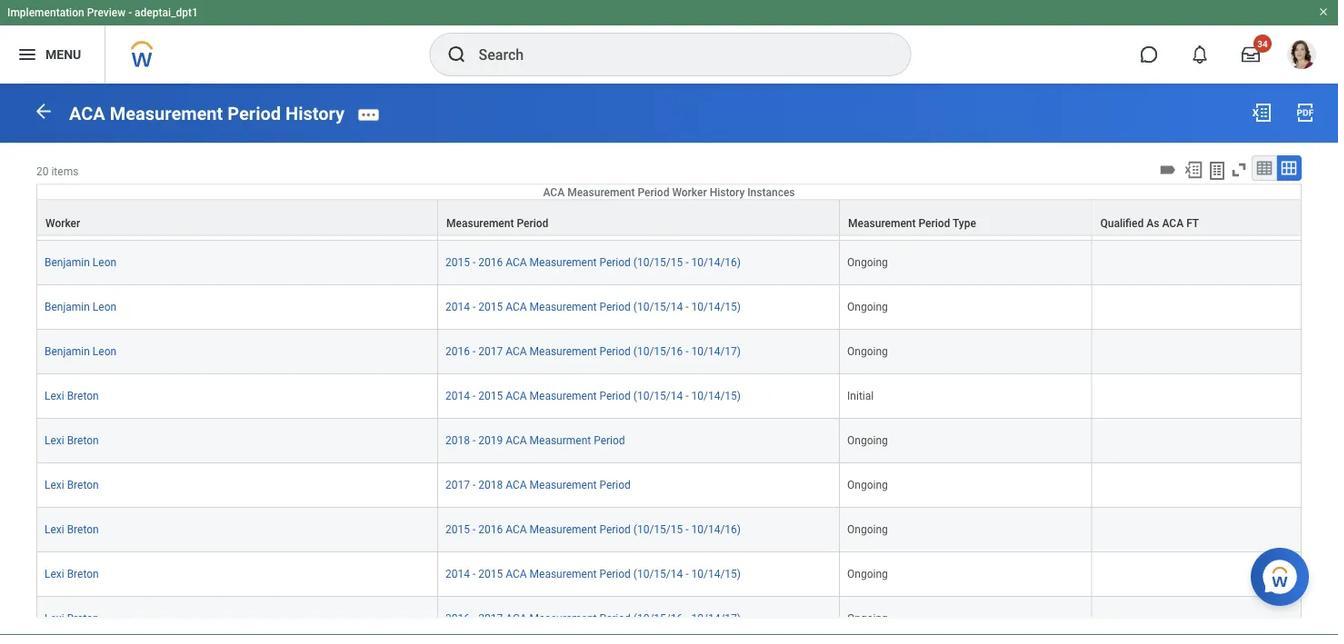 Task type: vqa. For each thing, say whether or not it's contained in the screenshot.


Task type: describe. For each thing, give the bounding box(es) containing it.
ongoing for cell related to 7th row from the bottom
[[847, 346, 888, 359]]

ongoing for cell for fifth row
[[847, 301, 888, 314]]

benjamin leon for fifth row
[[45, 301, 117, 314]]

leon for benjamin leon link for fifth row
[[93, 301, 117, 314]]

2 (10/15/16 from the top
[[634, 613, 683, 626]]

1 (10/15/16 from the top
[[634, 346, 683, 359]]

1 row from the top
[[36, 152, 1302, 197]]

benjamin leon link for 4th row
[[45, 253, 117, 269]]

10/14/16) for lexi breton
[[691, 524, 741, 537]]

ongoing for cell associated with 1st row from the bottom of the 'aca measurement period history' main content
[[847, 613, 888, 626]]

2014 - 2015 aca measurement period (10/15/14 - 10/14/15) for cell for 2nd row from the bottom's 2014 - 2015 aca measurement period (10/15/14 - 10/14/15) link
[[446, 569, 741, 581]]

11 row from the top
[[36, 553, 1302, 598]]

leon for 2nd row from the top of the 'aca measurement period history' main content's benjamin leon link
[[93, 212, 117, 225]]

2018 - 2019 aca measurment period
[[446, 435, 625, 448]]

benjamin for 4th row
[[45, 257, 90, 269]]

adeptai_dpt1
[[135, 6, 198, 19]]

cell for 6th row from the bottom of the 'aca measurement period history' main content
[[1092, 375, 1302, 419]]

items
[[51, 166, 79, 178]]

3 10/14/15) from the top
[[691, 569, 741, 581]]

justify image
[[16, 44, 38, 65]]

measurement inside measurement period popup button
[[446, 217, 514, 229]]

lexi breton for 5th row from the bottom
[[45, 435, 99, 448]]

worker inside "popup button"
[[672, 186, 707, 198]]

aca for 6th row from the bottom of the 'aca measurement period history' main content
[[506, 390, 527, 403]]

ongoing for cell related to 4th row from the bottom
[[847, 479, 888, 492]]

0 vertical spatial history
[[286, 103, 345, 124]]

cell for 5th row from the bottom
[[1092, 419, 1302, 464]]

tag image
[[1158, 160, 1178, 180]]

worker button
[[37, 200, 437, 235]]

10/14/17) for 1st 2016 - 2017 aca measurement period (10/15/16 - 10/14/17) link
[[691, 346, 741, 359]]

breton for 1st row from the bottom of the 'aca measurement period history' main content
[[67, 613, 99, 626]]

measurement inside popup button
[[848, 217, 916, 229]]

20 items
[[36, 166, 79, 178]]

view printable version (pdf) image
[[1295, 102, 1317, 124]]

2014 - 2015 aca measurement period (10/15/14 - 10/14/15) link for cell for fifth row
[[446, 298, 741, 314]]

lexi for 4th row from the bottom
[[45, 479, 64, 492]]

lexi breton for 2nd row from the bottom
[[45, 569, 99, 581]]

aca measurement period history link
[[69, 103, 345, 124]]

close environment banner image
[[1318, 6, 1329, 17]]

benjamin for fifth row
[[45, 301, 90, 314]]

2014 for 2nd row from the bottom
[[446, 569, 470, 581]]

2 2016 - 2017 aca measurement period (10/15/16 - 10/14/17) from the top
[[446, 613, 741, 626]]

cell for 4th row from the bottom
[[1092, 464, 1302, 509]]

aca for fifth row
[[506, 301, 527, 314]]

Search Workday  search field
[[479, 35, 873, 75]]

cell for 1st row from the bottom of the 'aca measurement period history' main content
[[1092, 598, 1302, 636]]

10/14/17) for first 2016 - 2017 aca measurement period (10/15/16 - 10/14/17) link from the bottom
[[691, 613, 741, 626]]

aca for 1st row from the bottom of the 'aca measurement period history' main content
[[506, 613, 527, 626]]

lexi breton link for 6th row from the bottom of the 'aca measurement period history' main content
[[45, 387, 99, 403]]

2015 - 2016 aca measurement period (10/15/15 - 10/14/16) for lexi breton
[[446, 524, 741, 537]]

2015 - 2016 aca measurement period (10/15/15 - 10/14/16) link for lexi breton
[[446, 520, 741, 537]]

benjamin leon link for fifth row
[[45, 298, 117, 314]]

0 vertical spatial 2018
[[478, 212, 503, 225]]

(10/15/14 for 2014 - 2015 aca measurement period (10/15/14 - 10/14/15) link associated with cell for fifth row
[[634, 301, 683, 314]]

implementation preview -   adeptai_dpt1
[[7, 6, 198, 19]]

2014 for 6th row from the bottom of the 'aca measurement period history' main content
[[446, 390, 470, 403]]

aca for 3rd row from the bottom
[[506, 524, 527, 537]]

cell for 4th row
[[1092, 241, 1302, 286]]

5 row from the top
[[36, 286, 1302, 330]]

menu
[[45, 47, 81, 62]]

2015 - 2016 aca measurement period (10/15/15 - 10/14/16) for benjamin leon
[[446, 257, 741, 269]]

period inside the measurement period type popup button
[[919, 217, 951, 229]]

2014 - 2015 aca measurement period (10/15/14 - 10/14/15) for 2014 - 2015 aca measurement period (10/15/14 - 10/14/15) link associated with cell for fifth row
[[446, 301, 741, 314]]

lexi for 5th row from the bottom
[[45, 435, 64, 448]]

benjamin for 2nd row from the top of the 'aca measurement period history' main content
[[45, 212, 90, 225]]

lexi for 1st row from the bottom of the 'aca measurement period history' main content
[[45, 613, 64, 626]]

aca measurement period history
[[69, 103, 345, 124]]

cell for 3rd row from the bottom
[[1092, 509, 1302, 553]]

breton for 4th row from the bottom
[[67, 479, 99, 492]]

measurement inside the aca measurement period worker history instances "popup button"
[[567, 186, 635, 198]]

aca measurement period history main content
[[0, 84, 1338, 636]]

history inside "popup button"
[[710, 186, 745, 198]]

measurement period button
[[438, 200, 839, 235]]

type
[[953, 217, 976, 229]]

aca inside qualified as aca ft popup button
[[1162, 217, 1184, 229]]

menu button
[[0, 25, 105, 84]]

breton for 5th row from the bottom
[[67, 435, 99, 448]]

row containing worker
[[36, 199, 1302, 236]]

aca inside "popup button"
[[543, 186, 565, 198]]

fullscreen image
[[1229, 160, 1249, 180]]

measurement period
[[446, 217, 549, 229]]

aca for 2nd row from the bottom
[[506, 569, 527, 581]]

aca for 7th row from the bottom
[[506, 346, 527, 359]]

worker inside popup button
[[45, 217, 80, 229]]

implementation
[[7, 6, 84, 19]]

2017 - 2018 aca measurement period for 2nd 2017 - 2018 aca measurement period link from the bottom
[[446, 212, 631, 225]]

measurement period type button
[[840, 200, 1092, 235]]

preview
[[87, 6, 126, 19]]

period inside the aca measurement period worker history instances "popup button"
[[638, 186, 670, 198]]

20
[[36, 166, 49, 178]]

(10/15/15 for lexi breton
[[634, 524, 683, 537]]

2014 - 2015 aca measurement period (10/15/14 - 10/14/15) for 2014 - 2015 aca measurement period (10/15/14 - 10/14/15) link related to cell related to 6th row from the bottom of the 'aca measurement period history' main content
[[446, 390, 741, 403]]

expand table image
[[1280, 159, 1298, 178]]

10 row from the top
[[36, 509, 1302, 553]]

2 2016 - 2017 aca measurement period (10/15/16 - 10/14/17) link from the top
[[446, 609, 741, 626]]

period inside measurement period popup button
[[517, 217, 549, 229]]

aca measurement period worker history instances
[[543, 186, 795, 198]]



Task type: locate. For each thing, give the bounding box(es) containing it.
leon
[[93, 212, 117, 225], [93, 257, 117, 269], [93, 301, 117, 314], [93, 346, 117, 359]]

worker up measurement period popup button
[[672, 186, 707, 198]]

9 ongoing from the top
[[847, 613, 888, 626]]

0 vertical spatial 2014 - 2015 aca measurement period (10/15/14 - 10/14/15) link
[[446, 298, 741, 314]]

1 2016 - 2017 aca measurement period (10/15/16 - 10/14/17) from the top
[[446, 346, 741, 359]]

cell for 7th row from the bottom
[[1092, 330, 1302, 375]]

1 vertical spatial 2016 - 2017 aca measurement period (10/15/16 - 10/14/17) link
[[446, 609, 741, 626]]

0 vertical spatial 2015 - 2016 aca measurement period (10/15/15 - 10/14/16)
[[446, 257, 741, 269]]

cell for 12th row from the bottom
[[1092, 152, 1302, 197]]

lexi
[[45, 390, 64, 403], [45, 435, 64, 448], [45, 479, 64, 492], [45, 524, 64, 537], [45, 569, 64, 581], [45, 613, 64, 626]]

notifications large image
[[1191, 45, 1209, 64]]

inbox large image
[[1242, 45, 1260, 64]]

7 row from the top
[[36, 375, 1302, 419]]

1 10/14/15) from the top
[[691, 301, 741, 314]]

2 benjamin leon link from the top
[[45, 253, 117, 269]]

1 2016 - 2017 aca measurement period (10/15/16 - 10/14/17) link from the top
[[446, 342, 741, 359]]

2015
[[446, 257, 470, 269], [478, 301, 503, 314], [478, 390, 503, 403], [446, 524, 470, 537], [478, 569, 503, 581]]

as
[[1147, 217, 1160, 229]]

5 ongoing from the top
[[847, 435, 888, 448]]

2019
[[478, 435, 503, 448]]

1 10/14/17) from the top
[[691, 346, 741, 359]]

6 lexi from the top
[[45, 613, 64, 626]]

2 2017 - 2018 aca measurement period from the top
[[446, 479, 631, 492]]

2 2014 - 2015 aca measurement period (10/15/14 - 10/14/15) link from the top
[[446, 387, 741, 403]]

benjamin leon link for 2nd row from the top of the 'aca measurement period history' main content
[[45, 208, 117, 225]]

breton for 2nd row from the bottom
[[67, 569, 99, 581]]

1 (10/15/14 from the top
[[634, 301, 683, 314]]

lexi breton for 6th row from the bottom of the 'aca measurement period history' main content
[[45, 390, 99, 403]]

1 2015 - 2016 aca measurement period (10/15/15 - 10/14/16) link from the top
[[446, 253, 741, 269]]

1 horizontal spatial worker
[[672, 186, 707, 198]]

2 2015 - 2016 aca measurement period (10/15/15 - 10/14/16) link from the top
[[446, 520, 741, 537]]

1 lexi breton link from the top
[[45, 387, 99, 403]]

lexi breton link for 3rd row from the bottom
[[45, 520, 99, 537]]

aca for 4th row
[[506, 257, 527, 269]]

(10/15/14 for 2014 - 2015 aca measurement period (10/15/14 - 10/14/15) link related to cell related to 6th row from the bottom of the 'aca measurement period history' main content
[[634, 390, 683, 403]]

profile logan mcneil image
[[1287, 40, 1317, 73]]

1 vertical spatial export to excel image
[[1184, 160, 1204, 180]]

0 horizontal spatial worker
[[45, 217, 80, 229]]

1 benjamin leon link from the top
[[45, 208, 117, 225]]

6 lexi breton link from the top
[[45, 609, 99, 626]]

lexi breton link for 1st row from the bottom of the 'aca measurement period history' main content
[[45, 609, 99, 626]]

4 lexi breton from the top
[[45, 524, 99, 537]]

3 lexi breton from the top
[[45, 479, 99, 492]]

2 lexi breton link from the top
[[45, 431, 99, 448]]

1 2014 - 2015 aca measurement period (10/15/14 - 10/14/15) from the top
[[446, 301, 741, 314]]

lexi breton for 3rd row from the bottom
[[45, 524, 99, 537]]

9 row from the top
[[36, 464, 1302, 509]]

2017
[[446, 212, 470, 225], [478, 346, 503, 359], [446, 479, 470, 492], [478, 613, 503, 626]]

worker
[[672, 186, 707, 198], [45, 217, 80, 229]]

6 row from the top
[[36, 330, 1302, 375]]

10/14/16) for benjamin leon
[[691, 257, 741, 269]]

1 benjamin leon from the top
[[45, 212, 117, 225]]

2014
[[446, 301, 470, 314], [446, 390, 470, 403], [446, 569, 470, 581]]

10/14/15)
[[691, 301, 741, 314], [691, 390, 741, 403], [691, 569, 741, 581]]

1 2014 from the top
[[446, 301, 470, 314]]

1 vertical spatial 10/14/17)
[[691, 613, 741, 626]]

2015 - 2016 aca measurement period (10/15/15 - 10/14/16) link for benjamin leon
[[446, 253, 741, 269]]

2 2015 - 2016 aca measurement period (10/15/15 - 10/14/16) from the top
[[446, 524, 741, 537]]

1 vertical spatial (10/15/16
[[634, 613, 683, 626]]

2014 - 2015 aca measurement period (10/15/14 - 10/14/15) link
[[446, 298, 741, 314], [446, 387, 741, 403], [446, 565, 741, 581]]

export to excel image left view printable version (pdf) image
[[1251, 102, 1273, 124]]

34
[[1258, 38, 1268, 49]]

ongoing for cell for 4th row
[[847, 257, 888, 269]]

2 vertical spatial 2014 - 2015 aca measurement period (10/15/14 - 10/14/15) link
[[446, 565, 741, 581]]

2016
[[478, 257, 503, 269], [446, 346, 470, 359], [478, 524, 503, 537], [446, 613, 470, 626]]

34 button
[[1231, 35, 1272, 75]]

1 2017 - 2018 aca measurement period link from the top
[[446, 208, 631, 225]]

2 benjamin leon from the top
[[45, 257, 117, 269]]

aca measurement period worker history instances button
[[37, 185, 1301, 199]]

3 2014 - 2015 aca measurement period (10/15/14 - 10/14/15) link from the top
[[446, 565, 741, 581]]

4 benjamin leon from the top
[[45, 346, 117, 359]]

cell for fifth row
[[1092, 286, 1302, 330]]

1 vertical spatial history
[[710, 186, 745, 198]]

1 vertical spatial 2014 - 2015 aca measurement period (10/15/14 - 10/14/15)
[[446, 390, 741, 403]]

0 vertical spatial 2016 - 2017 aca measurement period (10/15/16 - 10/14/17) link
[[446, 342, 741, 359]]

10/14/16)
[[691, 257, 741, 269], [691, 524, 741, 537]]

1 benjamin from the top
[[45, 212, 90, 225]]

period inside 2018 - 2019 aca measurment period link
[[594, 435, 625, 448]]

lexi for 3rd row from the bottom
[[45, 524, 64, 537]]

lexi for 2nd row from the bottom
[[45, 569, 64, 581]]

aca
[[69, 103, 105, 124], [543, 186, 565, 198], [506, 212, 527, 225], [1162, 217, 1184, 229], [506, 257, 527, 269], [506, 301, 527, 314], [506, 346, 527, 359], [506, 390, 527, 403], [506, 435, 527, 448], [506, 479, 527, 492], [506, 524, 527, 537], [506, 569, 527, 581], [506, 613, 527, 626]]

aca inside 2018 - 2019 aca measurment period link
[[506, 435, 527, 448]]

0 vertical spatial 10/14/17)
[[691, 346, 741, 359]]

5 lexi breton link from the top
[[45, 565, 99, 581]]

2016 - 2017 aca measurement period (10/15/16 - 10/14/17)
[[446, 346, 741, 359], [446, 613, 741, 626]]

row
[[36, 152, 1302, 197], [36, 197, 1302, 241], [36, 199, 1302, 236], [36, 241, 1302, 286], [36, 286, 1302, 330], [36, 330, 1302, 375], [36, 375, 1302, 419], [36, 419, 1302, 464], [36, 464, 1302, 509], [36, 509, 1302, 553], [36, 553, 1302, 598], [36, 598, 1302, 636]]

4 row from the top
[[36, 241, 1302, 286]]

-
[[128, 6, 132, 19], [473, 212, 476, 225], [473, 257, 476, 269], [686, 257, 689, 269], [473, 301, 476, 314], [686, 301, 689, 314], [473, 346, 476, 359], [686, 346, 689, 359], [473, 390, 476, 403], [686, 390, 689, 403], [473, 435, 476, 448], [473, 479, 476, 492], [473, 524, 476, 537], [686, 524, 689, 537], [473, 569, 476, 581], [686, 569, 689, 581], [473, 613, 476, 626], [686, 613, 689, 626]]

2 10/14/15) from the top
[[691, 390, 741, 403]]

lexi breton link for 4th row from the bottom
[[45, 476, 99, 492]]

3 ongoing from the top
[[847, 301, 888, 314]]

1 vertical spatial 2015 - 2016 aca measurement period (10/15/15 - 10/14/16) link
[[446, 520, 741, 537]]

1 vertical spatial 2016 - 2017 aca measurement period (10/15/16 - 10/14/17)
[[446, 613, 741, 626]]

4 benjamin leon link from the top
[[45, 342, 117, 359]]

lexi breton link for 2nd row from the bottom
[[45, 565, 99, 581]]

0 horizontal spatial export to excel image
[[1184, 160, 1204, 180]]

lexi breton link for 5th row from the bottom
[[45, 431, 99, 448]]

1 lexi breton from the top
[[45, 390, 99, 403]]

1 2017 - 2018 aca measurement period from the top
[[446, 212, 631, 225]]

2 breton from the top
[[67, 435, 99, 448]]

2 vertical spatial (10/15/14
[[634, 569, 683, 581]]

toolbar inside 'aca measurement period history' main content
[[1156, 156, 1302, 184]]

1 vertical spatial (10/15/14
[[634, 390, 683, 403]]

4 ongoing from the top
[[847, 346, 888, 359]]

5 lexi breton from the top
[[45, 569, 99, 581]]

(10/15/16
[[634, 346, 683, 359], [634, 613, 683, 626]]

12 row from the top
[[36, 598, 1302, 636]]

2015 - 2016 aca measurement period (10/15/15 - 10/14/16)
[[446, 257, 741, 269], [446, 524, 741, 537]]

1 vertical spatial 2017 - 2018 aca measurement period
[[446, 479, 631, 492]]

benjamin
[[45, 212, 90, 225], [45, 257, 90, 269], [45, 301, 90, 314], [45, 346, 90, 359]]

(10/15/14
[[634, 301, 683, 314], [634, 390, 683, 403], [634, 569, 683, 581]]

6 lexi breton from the top
[[45, 613, 99, 626]]

ongoing for cell for 2nd row from the bottom
[[847, 569, 888, 581]]

2 leon from the top
[[93, 257, 117, 269]]

2018 - 2019 aca measurment period link
[[446, 431, 625, 448]]

instances
[[748, 186, 795, 198]]

8 row from the top
[[36, 419, 1302, 464]]

1 vertical spatial worker
[[45, 217, 80, 229]]

0 vertical spatial 2017 - 2018 aca measurement period
[[446, 212, 631, 225]]

3 benjamin leon from the top
[[45, 301, 117, 314]]

8 ongoing from the top
[[847, 569, 888, 581]]

aca for 4th row from the bottom
[[506, 479, 527, 492]]

2 2014 from the top
[[446, 390, 470, 403]]

2014 - 2015 aca measurement period (10/15/14 - 10/14/15)
[[446, 301, 741, 314], [446, 390, 741, 403], [446, 569, 741, 581]]

benjamin leon link
[[45, 208, 117, 225], [45, 253, 117, 269], [45, 298, 117, 314], [45, 342, 117, 359]]

4 breton from the top
[[67, 524, 99, 537]]

0 vertical spatial (10/15/16
[[634, 346, 683, 359]]

2 2017 - 2018 aca measurement period link from the top
[[446, 476, 631, 492]]

2 (10/15/15 from the top
[[634, 524, 683, 537]]

ongoing
[[847, 212, 888, 225], [847, 257, 888, 269], [847, 301, 888, 314], [847, 346, 888, 359], [847, 435, 888, 448], [847, 479, 888, 492], [847, 524, 888, 537], [847, 569, 888, 581], [847, 613, 888, 626]]

measurement
[[110, 103, 223, 124], [567, 186, 635, 198], [530, 212, 597, 225], [446, 217, 514, 229], [848, 217, 916, 229], [530, 257, 597, 269], [530, 301, 597, 314], [530, 346, 597, 359], [530, 390, 597, 403], [530, 479, 597, 492], [530, 524, 597, 537], [530, 569, 597, 581], [530, 613, 597, 626]]

(10/15/15
[[634, 257, 683, 269], [634, 524, 683, 537]]

cell for 2nd row from the bottom
[[1092, 553, 1302, 598]]

breton
[[67, 390, 99, 403], [67, 435, 99, 448], [67, 479, 99, 492], [67, 524, 99, 537], [67, 569, 99, 581], [67, 613, 99, 626]]

2 10/14/17) from the top
[[691, 613, 741, 626]]

qualified as aca ft button
[[1092, 200, 1301, 235]]

3 lexi breton link from the top
[[45, 476, 99, 492]]

3 benjamin from the top
[[45, 301, 90, 314]]

1 vertical spatial 10/14/16)
[[691, 524, 741, 537]]

0 vertical spatial (10/15/15
[[634, 257, 683, 269]]

4 leon from the top
[[93, 346, 117, 359]]

0 vertical spatial 2014 - 2015 aca measurement period (10/15/14 - 10/14/15)
[[446, 301, 741, 314]]

1 leon from the top
[[93, 212, 117, 225]]

3 2014 - 2015 aca measurement period (10/15/14 - 10/14/15) from the top
[[446, 569, 741, 581]]

3 row from the top
[[36, 199, 1302, 236]]

lexi breton for 1st row from the bottom of the 'aca measurement period history' main content
[[45, 613, 99, 626]]

previous page image
[[33, 101, 55, 122]]

0 vertical spatial 2015 - 2016 aca measurement period (10/15/15 - 10/14/16) link
[[446, 253, 741, 269]]

0 vertical spatial export to excel image
[[1251, 102, 1273, 124]]

0 vertical spatial 2014
[[446, 301, 470, 314]]

2014 - 2015 aca measurement period (10/15/14 - 10/14/15) link for cell related to 6th row from the bottom of the 'aca measurement period history' main content
[[446, 387, 741, 403]]

3 lexi from the top
[[45, 479, 64, 492]]

cell
[[36, 152, 438, 197], [438, 152, 840, 197], [840, 152, 1092, 197], [1092, 152, 1302, 197], [1092, 197, 1302, 241], [1092, 241, 1302, 286], [1092, 286, 1302, 330], [1092, 330, 1302, 375], [1092, 375, 1302, 419], [1092, 419, 1302, 464], [1092, 464, 1302, 509], [1092, 509, 1302, 553], [1092, 553, 1302, 598], [1092, 598, 1302, 636]]

3 (10/15/14 from the top
[[634, 569, 683, 581]]

2 2014 - 2015 aca measurement period (10/15/14 - 10/14/15) from the top
[[446, 390, 741, 403]]

2017 - 2018 aca measurement period
[[446, 212, 631, 225], [446, 479, 631, 492]]

period
[[228, 103, 281, 124], [638, 186, 670, 198], [600, 212, 631, 225], [517, 217, 549, 229], [919, 217, 951, 229], [600, 257, 631, 269], [600, 301, 631, 314], [600, 346, 631, 359], [600, 390, 631, 403], [594, 435, 625, 448], [600, 479, 631, 492], [600, 524, 631, 537], [600, 569, 631, 581], [600, 613, 631, 626]]

ongoing for cell associated with 5th row from the bottom
[[847, 435, 888, 448]]

1 2015 - 2016 aca measurement period (10/15/15 - 10/14/16) from the top
[[446, 257, 741, 269]]

1 horizontal spatial history
[[710, 186, 745, 198]]

1 vertical spatial 2017 - 2018 aca measurement period link
[[446, 476, 631, 492]]

2 row from the top
[[36, 197, 1302, 241]]

0 horizontal spatial history
[[286, 103, 345, 124]]

- inside menu banner
[[128, 6, 132, 19]]

6 ongoing from the top
[[847, 479, 888, 492]]

2016 - 2017 aca measurement period (10/15/16 - 10/14/17) link
[[446, 342, 741, 359], [446, 609, 741, 626]]

2 vertical spatial 2014 - 2015 aca measurement period (10/15/14 - 10/14/15)
[[446, 569, 741, 581]]

2017 - 2018 aca measurement period for second 2017 - 2018 aca measurement period link from the top of the 'aca measurement period history' main content
[[446, 479, 631, 492]]

0 vertical spatial 10/14/15)
[[691, 301, 741, 314]]

2 lexi from the top
[[45, 435, 64, 448]]

3 leon from the top
[[93, 301, 117, 314]]

lexi breton link
[[45, 387, 99, 403], [45, 431, 99, 448], [45, 476, 99, 492], [45, 520, 99, 537], [45, 565, 99, 581], [45, 609, 99, 626]]

1 lexi from the top
[[45, 390, 64, 403]]

(10/15/14 for cell for 2nd row from the bottom's 2014 - 2015 aca measurement period (10/15/14 - 10/14/15) link
[[634, 569, 683, 581]]

1 vertical spatial (10/15/15
[[634, 524, 683, 537]]

benjamin leon for 4th row
[[45, 257, 117, 269]]

3 2014 from the top
[[446, 569, 470, 581]]

0 vertical spatial 10/14/16)
[[691, 257, 741, 269]]

table image
[[1256, 159, 1274, 178]]

export to excel image
[[1251, 102, 1273, 124], [1184, 160, 1204, 180]]

1 2014 - 2015 aca measurement period (10/15/14 - 10/14/15) link from the top
[[446, 298, 741, 314]]

ongoing for cell associated with 2nd row from the top of the 'aca measurement period history' main content
[[847, 212, 888, 225]]

search image
[[446, 44, 468, 65]]

2 vertical spatial 10/14/15)
[[691, 569, 741, 581]]

4 benjamin from the top
[[45, 346, 90, 359]]

6 breton from the top
[[67, 613, 99, 626]]

toolbar
[[1156, 156, 1302, 184]]

0 vertical spatial (10/15/14
[[634, 301, 683, 314]]

0 vertical spatial worker
[[672, 186, 707, 198]]

benjamin leon for 2nd row from the top of the 'aca measurement period history' main content
[[45, 212, 117, 225]]

measurement period type
[[848, 217, 976, 229]]

5 lexi from the top
[[45, 569, 64, 581]]

1 vertical spatial 10/14/15)
[[691, 390, 741, 403]]

1 (10/15/15 from the top
[[634, 257, 683, 269]]

3 breton from the top
[[67, 479, 99, 492]]

2014 - 2015 aca measurement period (10/15/14 - 10/14/15) link for cell for 2nd row from the bottom
[[446, 565, 741, 581]]

leon for fourth benjamin leon link from the top
[[93, 346, 117, 359]]

(10/15/15 for benjamin leon
[[634, 257, 683, 269]]

5 breton from the top
[[67, 569, 99, 581]]

leon for benjamin leon link corresponding to 4th row
[[93, 257, 117, 269]]

3 benjamin leon link from the top
[[45, 298, 117, 314]]

1 vertical spatial 2018
[[446, 435, 470, 448]]

2 ongoing from the top
[[847, 257, 888, 269]]

2 vertical spatial 2014
[[446, 569, 470, 581]]

benjamin leon
[[45, 212, 117, 225], [45, 257, 117, 269], [45, 301, 117, 314], [45, 346, 117, 359]]

menu banner
[[0, 0, 1338, 84]]

export to excel image left export to worksheets image
[[1184, 160, 1204, 180]]

2014 for fifth row
[[446, 301, 470, 314]]

10/14/17)
[[691, 346, 741, 359], [691, 613, 741, 626]]

ongoing for cell for 3rd row from the bottom
[[847, 524, 888, 537]]

4 lexi breton link from the top
[[45, 520, 99, 537]]

1 breton from the top
[[67, 390, 99, 403]]

1 10/14/16) from the top
[[691, 257, 741, 269]]

1 vertical spatial 2014 - 2015 aca measurement period (10/15/14 - 10/14/15) link
[[446, 387, 741, 403]]

1 horizontal spatial export to excel image
[[1251, 102, 1273, 124]]

ft
[[1187, 217, 1199, 229]]

2 lexi breton from the top
[[45, 435, 99, 448]]

2 benjamin from the top
[[45, 257, 90, 269]]

history
[[286, 103, 345, 124], [710, 186, 745, 198]]

0 vertical spatial 2016 - 2017 aca measurement period (10/15/16 - 10/14/17)
[[446, 346, 741, 359]]

aca for 5th row from the bottom
[[506, 435, 527, 448]]

initial
[[847, 390, 874, 403]]

worker down items
[[45, 217, 80, 229]]

breton for 6th row from the bottom of the 'aca measurement period history' main content
[[67, 390, 99, 403]]

cell for 2nd row from the top of the 'aca measurement period history' main content
[[1092, 197, 1302, 241]]

2 vertical spatial 2018
[[478, 479, 503, 492]]

1 ongoing from the top
[[847, 212, 888, 225]]

7 ongoing from the top
[[847, 524, 888, 537]]

2 (10/15/14 from the top
[[634, 390, 683, 403]]

2017 - 2018 aca measurement period link
[[446, 208, 631, 225], [446, 476, 631, 492]]

measurment
[[530, 435, 591, 448]]

1 vertical spatial 2015 - 2016 aca measurement period (10/15/15 - 10/14/16)
[[446, 524, 741, 537]]

qualified
[[1101, 217, 1144, 229]]

2 10/14/16) from the top
[[691, 524, 741, 537]]

2015 - 2016 aca measurement period (10/15/15 - 10/14/16) link
[[446, 253, 741, 269], [446, 520, 741, 537]]

lexi for 6th row from the bottom of the 'aca measurement period history' main content
[[45, 390, 64, 403]]

0 vertical spatial 2017 - 2018 aca measurement period link
[[446, 208, 631, 225]]

2018
[[478, 212, 503, 225], [446, 435, 470, 448], [478, 479, 503, 492]]

export to worksheets image
[[1207, 160, 1228, 182]]

qualified as aca ft
[[1101, 217, 1199, 229]]

1 vertical spatial 2014
[[446, 390, 470, 403]]

4 lexi from the top
[[45, 524, 64, 537]]

lexi breton for 4th row from the bottom
[[45, 479, 99, 492]]

lexi breton
[[45, 390, 99, 403], [45, 435, 99, 448], [45, 479, 99, 492], [45, 524, 99, 537], [45, 569, 99, 581], [45, 613, 99, 626]]

breton for 3rd row from the bottom
[[67, 524, 99, 537]]



